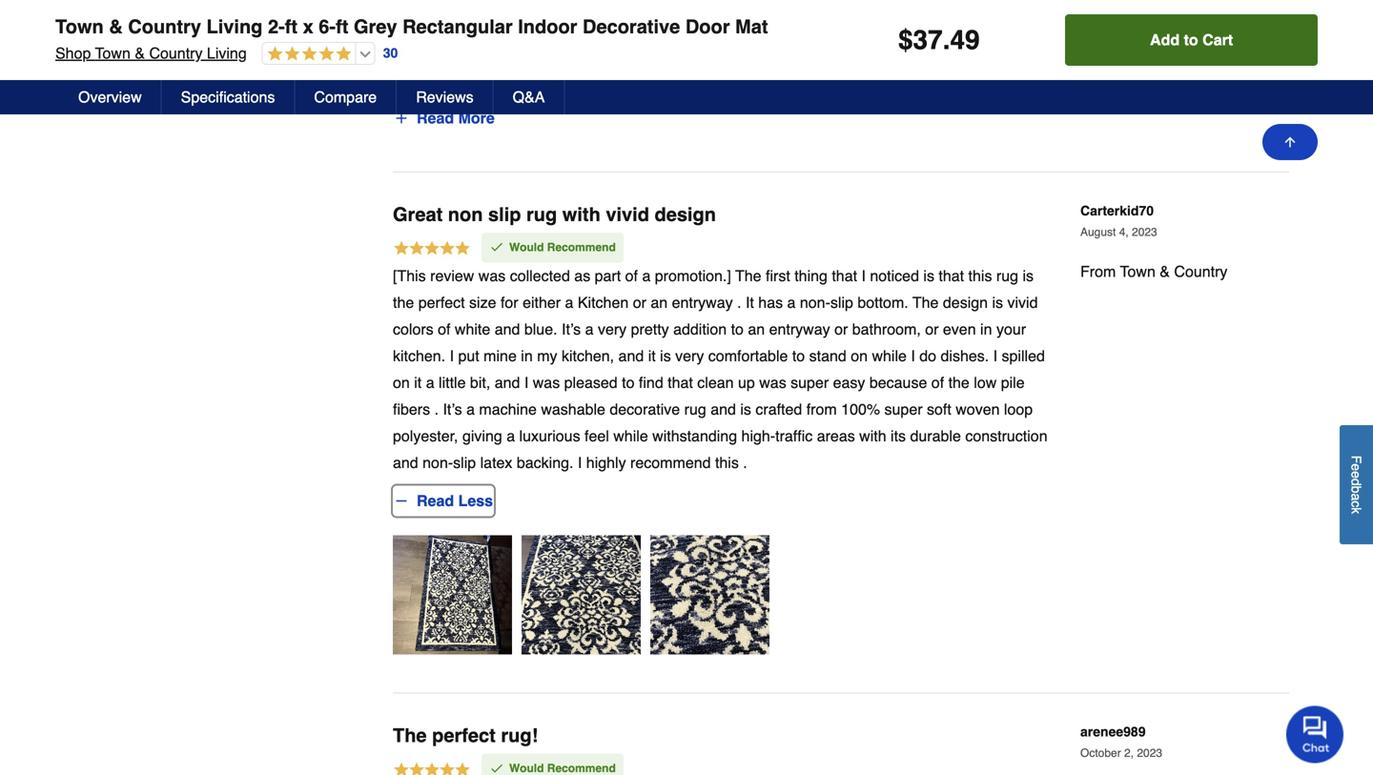 Task type: describe. For each thing, give the bounding box(es) containing it.
town & country living 2-ft x 6-ft grey rectangular indoor decorative door mat
[[55, 16, 768, 38]]

2 horizontal spatial that
[[939, 267, 965, 285]]

bathroom,
[[853, 321, 921, 338]]

i left spilled
[[994, 347, 998, 365]]

read less
[[417, 492, 493, 510]]

x
[[303, 16, 314, 38]]

2 vertical spatial of
[[932, 374, 945, 392]]

put
[[458, 347, 480, 365]]

b
[[1349, 486, 1365, 494]]

pretty
[[631, 321, 669, 338]]

country for from
[[1175, 263, 1228, 280]]

checkmark image
[[489, 761, 505, 776]]

more
[[458, 109, 495, 127]]

0 horizontal spatial on
[[393, 374, 410, 392]]

spilled
[[1002, 347, 1046, 365]]

kitchen,
[[562, 347, 615, 365]]

f e e d b a c k button
[[1340, 425, 1374, 545]]

first
[[766, 267, 791, 285]]

0 vertical spatial it
[[648, 347, 656, 365]]

pleased
[[564, 374, 618, 392]]

rectangular
[[403, 16, 513, 38]]

f e e d b a c k
[[1349, 456, 1365, 514]]

highly
[[587, 454, 626, 472]]

1 vertical spatial perfect
[[432, 725, 496, 747]]

1 vertical spatial super
[[885, 401, 923, 419]]

1 vertical spatial it
[[414, 374, 422, 392]]

size
[[469, 294, 497, 312]]

k
[[1349, 508, 1365, 514]]

2 horizontal spatial or
[[926, 321, 939, 338]]

0 horizontal spatial of
[[438, 321, 451, 338]]

2 living from the top
[[207, 44, 247, 62]]

non
[[448, 204, 483, 226]]

white
[[455, 321, 491, 338]]

design inside [this review was collected as part of a promotion.] the first thing that i noticed is that this rug is the perfect size for either a kitchen or an entryway . it has a non-slip bottom. the design is vivid colors of white and blue. it's a very pretty addition to an entryway or bathroom, or even in your kitchen. i put mine in my kitchen, and it is very comfortable to stand on while i do dishes. i spilled on it a little bit, and i was pleased to find that clean up was super easy because of the low pile fibers .  it's a machine washable decorative rug and is crafted from 100% super soft woven loop polyester, giving a luxurious feel while withstanding high-traffic areas with its durable construction and non-slip latex backing. i highly recommend this .
[[943, 294, 988, 312]]

0 horizontal spatial design
[[655, 204, 716, 226]]

reviews
[[416, 88, 474, 106]]

0 vertical spatial the
[[393, 294, 414, 312]]

$ 37 . 49
[[899, 25, 980, 55]]

low
[[974, 374, 997, 392]]

your
[[997, 321, 1027, 338]]

indoor
[[518, 16, 578, 38]]

mat
[[736, 16, 768, 38]]

arenee989
[[1081, 725, 1146, 740]]

and down polyester, at bottom
[[393, 454, 419, 472]]

a down bit,
[[467, 401, 475, 419]]

carterkid70
[[1081, 203, 1154, 218]]

i left put
[[450, 347, 454, 365]]

high-
[[742, 428, 776, 445]]

i left do
[[911, 347, 916, 365]]

0 horizontal spatial with
[[563, 204, 601, 226]]

and down the pretty
[[619, 347, 644, 365]]

for
[[501, 294, 519, 312]]

1 living from the top
[[207, 16, 263, 38]]

chat invite button image
[[1287, 706, 1345, 764]]

i left noticed
[[862, 267, 866, 285]]

and up machine
[[495, 374, 520, 392]]

reviews button
[[397, 80, 494, 114]]

2023 for arenee989
[[1138, 747, 1163, 761]]

feel
[[585, 428, 609, 445]]

luxurious
[[520, 428, 581, 445]]

0 vertical spatial &
[[109, 16, 123, 38]]

carterkid70 august 4, 2023
[[1081, 203, 1158, 239]]

country for shop
[[149, 44, 203, 62]]

c
[[1349, 501, 1365, 508]]

overview
[[78, 88, 142, 106]]

& for shop
[[135, 44, 145, 62]]

add to cart button
[[1066, 14, 1318, 66]]

a right has
[[788, 294, 796, 312]]

1 horizontal spatial an
[[748, 321, 765, 338]]

kitchen
[[578, 294, 629, 312]]

soft
[[927, 401, 952, 419]]

100%
[[842, 401, 881, 419]]

[this review was collected as part of a promotion.] the first thing that i noticed is that this rug is the perfect size for either a kitchen or an entryway . it has a non-slip bottom. the design is vivid colors of white and blue. it's a very pretty addition to an entryway or bathroom, or even in your kitchen. i put mine in my kitchen, and it is very comfortable to stand on while i do dishes. i spilled on it a little bit, and i was pleased to find that clean up was super easy because of the low pile fibers .  it's a machine washable decorative rug and is crafted from 100% super soft woven loop polyester, giving a luxurious feel while withstanding high-traffic areas with its durable construction and non-slip latex backing. i highly recommend this .
[[393, 267, 1048, 472]]

and down for
[[495, 321, 520, 338]]

0 horizontal spatial this
[[715, 454, 739, 472]]

specifications button
[[162, 80, 295, 114]]

to left find
[[622, 374, 635, 392]]

1 horizontal spatial in
[[981, 321, 993, 338]]

areas
[[817, 428, 856, 445]]

https://photos us.bazaarvoice.com/photo/2/cghvdg86dg93bmfuzgnvdw50cnk/01f06bfb d4bd 5cf1 af7f 37e4ab8cd2e8 image
[[651, 536, 770, 655]]

plus image
[[394, 111, 409, 126]]

read more
[[417, 109, 495, 127]]

2 e from the top
[[1349, 471, 1365, 479]]

even
[[943, 321, 977, 338]]

2023 for carterkid70
[[1132, 226, 1158, 239]]

1 horizontal spatial on
[[851, 347, 868, 365]]

find
[[639, 374, 664, 392]]

traffic
[[776, 428, 813, 445]]

add
[[1151, 31, 1180, 49]]

crafted
[[756, 401, 803, 419]]

2 horizontal spatial the
[[913, 294, 939, 312]]

0 horizontal spatial was
[[479, 267, 506, 285]]

0 vertical spatial it's
[[562, 321, 581, 338]]

october
[[1081, 747, 1122, 761]]

a left little
[[426, 374, 435, 392]]

durable
[[911, 428, 962, 445]]

dishes.
[[941, 347, 990, 365]]

polyester,
[[393, 428, 458, 445]]

vivid inside [this review was collected as part of a promotion.] the first thing that i noticed is that this rug is the perfect size for either a kitchen or an entryway . it has a non-slip bottom. the design is vivid colors of white and blue. it's a very pretty addition to an entryway or bathroom, or even in your kitchen. i put mine in my kitchen, and it is very comfortable to stand on while i do dishes. i spilled on it a little bit, and i was pleased to find that clean up was super easy because of the low pile fibers .  it's a machine washable decorative rug and is crafted from 100% super soft woven loop polyester, giving a luxurious feel while withstanding high-traffic areas with its durable construction and non-slip latex backing. i highly recommend this .
[[1008, 294, 1038, 312]]

arenee989 october 2, 2023
[[1081, 725, 1163, 761]]

easy
[[833, 374, 866, 392]]

collected
[[510, 267, 570, 285]]

2 vertical spatial the
[[393, 725, 427, 747]]

0 vertical spatial the
[[736, 267, 762, 285]]

1 horizontal spatial the
[[949, 374, 970, 392]]

giving
[[463, 428, 503, 445]]

1 vertical spatial slip
[[831, 294, 854, 312]]

washable
[[541, 401, 606, 419]]

. down high-
[[743, 454, 748, 472]]

my
[[537, 347, 558, 365]]

august
[[1081, 226, 1117, 239]]

backing.
[[517, 454, 574, 472]]

0 horizontal spatial while
[[614, 428, 648, 445]]

construction
[[966, 428, 1048, 445]]

$
[[899, 25, 914, 55]]

read for read more
[[417, 109, 454, 127]]

2-
[[268, 16, 285, 38]]

0 vertical spatial vivid
[[606, 204, 650, 226]]

fibers
[[393, 401, 430, 419]]

latex
[[480, 454, 513, 472]]

& for from
[[1160, 263, 1171, 280]]

1 vertical spatial it's
[[443, 401, 462, 419]]

to inside button
[[1185, 31, 1199, 49]]

cart
[[1203, 31, 1234, 49]]

from
[[807, 401, 837, 419]]

bit,
[[470, 374, 491, 392]]

. right $
[[943, 25, 951, 55]]

1 vertical spatial entryway
[[770, 321, 831, 338]]

[this
[[393, 267, 426, 285]]

0 horizontal spatial an
[[651, 294, 668, 312]]

0 vertical spatial rug
[[527, 204, 557, 226]]



Task type: vqa. For each thing, say whether or not it's contained in the screenshot.
the with to the bottom
yes



Task type: locate. For each thing, give the bounding box(es) containing it.
i left highly
[[578, 454, 582, 472]]

1 vertical spatial this
[[715, 454, 739, 472]]

thing
[[795, 267, 828, 285]]

because
[[870, 374, 928, 392]]

1 horizontal spatial with
[[860, 428, 887, 445]]

comfortable
[[709, 347, 788, 365]]

of right the part
[[626, 267, 638, 285]]

rug up withstanding
[[685, 401, 707, 419]]

or up 'stand'
[[835, 321, 848, 338]]

was
[[479, 267, 506, 285], [533, 374, 560, 392], [760, 374, 787, 392]]

0 horizontal spatial entryway
[[672, 294, 733, 312]]

ft left x
[[285, 16, 298, 38]]

1 horizontal spatial vivid
[[1008, 294, 1038, 312]]

non- down thing
[[800, 294, 831, 312]]

an
[[651, 294, 668, 312], [748, 321, 765, 338]]

to left 'stand'
[[793, 347, 805, 365]]

non-
[[800, 294, 831, 312], [423, 454, 453, 472]]

super down the because
[[885, 401, 923, 419]]

town right from
[[1121, 263, 1156, 280]]

read down reviews
[[417, 109, 454, 127]]

either
[[523, 294, 561, 312]]

2 read from the top
[[417, 492, 454, 510]]

of left white
[[438, 321, 451, 338]]

this down withstanding
[[715, 454, 739, 472]]

to
[[1185, 31, 1199, 49], [731, 321, 744, 338], [793, 347, 805, 365], [622, 374, 635, 392]]

1 horizontal spatial non-
[[800, 294, 831, 312]]

entryway
[[672, 294, 733, 312], [770, 321, 831, 338]]

f
[[1349, 456, 1365, 464]]

2,
[[1125, 747, 1134, 761]]

0 horizontal spatial in
[[521, 347, 533, 365]]

1 vertical spatial the
[[913, 294, 939, 312]]

in
[[981, 321, 993, 338], [521, 347, 533, 365]]

of
[[626, 267, 638, 285], [438, 321, 451, 338], [932, 374, 945, 392]]

in left my at top left
[[521, 347, 533, 365]]

non- down polyester, at bottom
[[423, 454, 453, 472]]

little
[[439, 374, 466, 392]]

rug up your
[[997, 267, 1019, 285]]

add to cart
[[1151, 31, 1234, 49]]

d
[[1349, 479, 1365, 486]]

super up from
[[791, 374, 829, 392]]

2 ft from the left
[[336, 16, 349, 38]]

would
[[509, 241, 544, 254]]

on up easy
[[851, 347, 868, 365]]

1 vertical spatial the
[[949, 374, 970, 392]]

that right find
[[668, 374, 693, 392]]

a down machine
[[507, 428, 515, 445]]

rug up "would" on the left top of page
[[527, 204, 557, 226]]

an up the pretty
[[651, 294, 668, 312]]

0 vertical spatial super
[[791, 374, 829, 392]]

2023 inside "carterkid70 august 4, 2023"
[[1132, 226, 1158, 239]]

was up the "size"
[[479, 267, 506, 285]]

1 vertical spatial rug
[[997, 267, 1019, 285]]

e up 'd'
[[1349, 464, 1365, 471]]

very
[[598, 321, 627, 338], [676, 347, 704, 365]]

read less button
[[393, 486, 494, 517]]

1 vertical spatial country
[[149, 44, 203, 62]]

from
[[1081, 263, 1117, 280]]

read inside read less button
[[417, 492, 454, 510]]

has
[[759, 294, 783, 312]]

very down kitchen
[[598, 321, 627, 338]]

with up recommend
[[563, 204, 601, 226]]

minus image
[[394, 494, 409, 509]]

2 vertical spatial country
[[1175, 263, 1228, 280]]

5 stars image for great
[[393, 240, 471, 260]]

a up k
[[1349, 494, 1365, 501]]

1 vertical spatial living
[[207, 44, 247, 62]]

& right from
[[1160, 263, 1171, 280]]

living left 2-
[[207, 16, 263, 38]]

&
[[109, 16, 123, 38], [135, 44, 145, 62], [1160, 263, 1171, 280]]

1 vertical spatial while
[[614, 428, 648, 445]]

1 vertical spatial town
[[95, 44, 131, 62]]

2 vertical spatial slip
[[453, 454, 476, 472]]

the down the [this
[[393, 294, 414, 312]]

1 vertical spatial non-
[[423, 454, 453, 472]]

a right either
[[565, 294, 574, 312]]

design up promotion.]
[[655, 204, 716, 226]]

its
[[891, 428, 906, 445]]

4.9 stars image
[[263, 46, 352, 63]]

1 vertical spatial 5 stars image
[[393, 761, 471, 776]]

2023 right 4,
[[1132, 226, 1158, 239]]

1 vertical spatial read
[[417, 492, 454, 510]]

was down my at top left
[[533, 374, 560, 392]]

0 vertical spatial on
[[851, 347, 868, 365]]

0 horizontal spatial that
[[668, 374, 693, 392]]

0 horizontal spatial ft
[[285, 16, 298, 38]]

with inside [this review was collected as part of a promotion.] the first thing that i noticed is that this rug is the perfect size for either a kitchen or an entryway . it has a non-slip bottom. the design is vivid colors of white and blue. it's a very pretty addition to an entryway or bathroom, or even in your kitchen. i put mine in my kitchen, and it is very comfortable to stand on while i do dishes. i spilled on it a little bit, and i was pleased to find that clean up was super easy because of the low pile fibers .  it's a machine washable decorative rug and is crafted from 100% super soft woven loop polyester, giving a luxurious feel while withstanding high-traffic areas with its durable construction and non-slip latex backing. i highly recommend this .
[[860, 428, 887, 445]]

mine
[[484, 347, 517, 365]]

4,
[[1120, 226, 1129, 239]]

this up even on the right of page
[[969, 267, 993, 285]]

2 horizontal spatial slip
[[831, 294, 854, 312]]

2 horizontal spatial of
[[932, 374, 945, 392]]

0 horizontal spatial it
[[414, 374, 422, 392]]

1 horizontal spatial super
[[885, 401, 923, 419]]

0 vertical spatial very
[[598, 321, 627, 338]]

slip left latex at the left of the page
[[453, 454, 476, 472]]

& up 'shop town & country living'
[[109, 16, 123, 38]]

1 horizontal spatial very
[[676, 347, 704, 365]]

2 5 stars image from the top
[[393, 761, 471, 776]]

1 vertical spatial 2023
[[1138, 747, 1163, 761]]

2023 inside the arenee989 october 2, 2023
[[1138, 747, 1163, 761]]

1 ft from the left
[[285, 16, 298, 38]]

5 stars image
[[393, 240, 471, 260], [393, 761, 471, 776]]

noticed
[[870, 267, 920, 285]]

0 vertical spatial entryway
[[672, 294, 733, 312]]

1 vertical spatial in
[[521, 347, 533, 365]]

or up do
[[926, 321, 939, 338]]

read more button
[[393, 103, 496, 134]]

entryway up addition on the top
[[672, 294, 733, 312]]

1 horizontal spatial of
[[626, 267, 638, 285]]

2 vertical spatial rug
[[685, 401, 707, 419]]

0 horizontal spatial very
[[598, 321, 627, 338]]

on up fibers
[[393, 374, 410, 392]]

vivid up your
[[1008, 294, 1038, 312]]

0 vertical spatial non-
[[800, 294, 831, 312]]

1 horizontal spatial it's
[[562, 321, 581, 338]]

& up overview button at the left
[[135, 44, 145, 62]]

5 stars image down the perfect rug!
[[393, 761, 471, 776]]

0 vertical spatial town
[[55, 16, 104, 38]]

super
[[791, 374, 829, 392], [885, 401, 923, 419]]

or
[[633, 294, 647, 312], [835, 321, 848, 338], [926, 321, 939, 338]]

1 read from the top
[[417, 109, 454, 127]]

slip left bottom.
[[831, 294, 854, 312]]

1 vertical spatial very
[[676, 347, 704, 365]]

bottom.
[[858, 294, 909, 312]]

1 horizontal spatial it
[[648, 347, 656, 365]]

town for shop
[[95, 44, 131, 62]]

1 e from the top
[[1349, 464, 1365, 471]]

it down kitchen.
[[414, 374, 422, 392]]

slip
[[488, 204, 521, 226], [831, 294, 854, 312], [453, 454, 476, 472]]

1 horizontal spatial this
[[969, 267, 993, 285]]

1 vertical spatial with
[[860, 428, 887, 445]]

while down decorative
[[614, 428, 648, 445]]

design
[[655, 204, 716, 226], [943, 294, 988, 312]]

2023 right "2,"
[[1138, 747, 1163, 761]]

checkmark image
[[489, 240, 505, 255]]

5 stars image for the
[[393, 761, 471, 776]]

perfect down review
[[419, 294, 465, 312]]

pile
[[1001, 374, 1025, 392]]

to up comfortable
[[731, 321, 744, 338]]

0 vertical spatial an
[[651, 294, 668, 312]]

slip up checkmark image
[[488, 204, 521, 226]]

ft
[[285, 16, 298, 38], [336, 16, 349, 38]]

woven
[[956, 401, 1000, 419]]

and down "clean"
[[711, 401, 736, 419]]

that
[[832, 267, 858, 285], [939, 267, 965, 285], [668, 374, 693, 392]]

1 horizontal spatial rug
[[685, 401, 707, 419]]

or up the pretty
[[633, 294, 647, 312]]

6-
[[319, 16, 336, 38]]

a right the part
[[642, 267, 651, 285]]

1 vertical spatial &
[[135, 44, 145, 62]]

2 horizontal spatial &
[[1160, 263, 1171, 280]]

i up machine
[[525, 374, 529, 392]]

https://photos us.bazaarvoice.com/photo/2/cghvdg86dg93bmfuzgnvdw50cnk/e4881d66 4655 56d2 b291 ea9b52da29e1 image
[[522, 536, 641, 655]]

0 vertical spatial country
[[128, 16, 201, 38]]

0 horizontal spatial or
[[633, 294, 647, 312]]

read right minus icon
[[417, 492, 454, 510]]

it up find
[[648, 347, 656, 365]]

entryway up 'stand'
[[770, 321, 831, 338]]

1 vertical spatial on
[[393, 374, 410, 392]]

blue.
[[525, 321, 558, 338]]

1 5 stars image from the top
[[393, 240, 471, 260]]

0 vertical spatial slip
[[488, 204, 521, 226]]

1 horizontal spatial ft
[[336, 16, 349, 38]]

1 vertical spatial an
[[748, 321, 765, 338]]

as
[[575, 267, 591, 285]]

living
[[207, 16, 263, 38], [207, 44, 247, 62]]

town right shop
[[95, 44, 131, 62]]

ft left 'grey'
[[336, 16, 349, 38]]

specifications
[[181, 88, 275, 106]]

. left it
[[738, 294, 742, 312]]

0 vertical spatial of
[[626, 267, 638, 285]]

0 horizontal spatial slip
[[453, 454, 476, 472]]

would recommend
[[509, 241, 616, 254]]

perfect inside [this review was collected as part of a promotion.] the first thing that i noticed is that this rug is the perfect size for either a kitchen or an entryway . it has a non-slip bottom. the design is vivid colors of white and blue. it's a very pretty addition to an entryway or bathroom, or even in your kitchen. i put mine in my kitchen, and it is very comfortable to stand on while i do dishes. i spilled on it a little bit, and i was pleased to find that clean up was super easy because of the low pile fibers .  it's a machine washable decorative rug and is crafted from 100% super soft woven loop polyester, giving a luxurious feel while withstanding high-traffic areas with its durable construction and non-slip latex backing. i highly recommend this .
[[419, 294, 465, 312]]

it's right blue. at the left top of the page
[[562, 321, 581, 338]]

clean
[[698, 374, 734, 392]]

compare button
[[295, 80, 397, 114]]

town for from
[[1121, 263, 1156, 280]]

1 horizontal spatial &
[[135, 44, 145, 62]]

0 vertical spatial perfect
[[419, 294, 465, 312]]

read inside read more button
[[417, 109, 454, 127]]

of up soft
[[932, 374, 945, 392]]

0 vertical spatial in
[[981, 321, 993, 338]]

a up kitchen,
[[585, 321, 594, 338]]

49
[[951, 25, 980, 55]]

grey
[[354, 16, 397, 38]]

design up even on the right of page
[[943, 294, 988, 312]]

1 horizontal spatial or
[[835, 321, 848, 338]]

.
[[943, 25, 951, 55], [738, 294, 742, 312], [435, 401, 439, 419], [743, 454, 748, 472]]

read for read less
[[417, 492, 454, 510]]

vivid
[[606, 204, 650, 226], [1008, 294, 1038, 312]]

part
[[595, 267, 621, 285]]

vivid up recommend
[[606, 204, 650, 226]]

an down it
[[748, 321, 765, 338]]

that right thing
[[832, 267, 858, 285]]

it's down little
[[443, 401, 462, 419]]

compare
[[314, 88, 377, 106]]

was right up
[[760, 374, 787, 392]]

0 vertical spatial 2023
[[1132, 226, 1158, 239]]

0 horizontal spatial the
[[393, 294, 414, 312]]

q&a
[[513, 88, 545, 106]]

the left the low
[[949, 374, 970, 392]]

a inside button
[[1349, 494, 1365, 501]]

0 vertical spatial while
[[872, 347, 907, 365]]

door
[[686, 16, 730, 38]]

arrow up image
[[1283, 135, 1298, 150]]

1 horizontal spatial slip
[[488, 204, 521, 226]]

overview button
[[59, 80, 162, 114]]

2 horizontal spatial was
[[760, 374, 787, 392]]

town up shop
[[55, 16, 104, 38]]

0 vertical spatial read
[[417, 109, 454, 127]]

0 horizontal spatial &
[[109, 16, 123, 38]]

1 vertical spatial of
[[438, 321, 451, 338]]

in left your
[[981, 321, 993, 338]]

the
[[393, 294, 414, 312], [949, 374, 970, 392]]

1 horizontal spatial while
[[872, 347, 907, 365]]

1 vertical spatial vivid
[[1008, 294, 1038, 312]]

. right fibers
[[435, 401, 439, 419]]

q&a button
[[494, 80, 565, 114]]

that up even on the right of page
[[939, 267, 965, 285]]

e
[[1349, 464, 1365, 471], [1349, 471, 1365, 479]]

from town & country
[[1081, 263, 1228, 280]]

0 horizontal spatial super
[[791, 374, 829, 392]]

0 horizontal spatial non-
[[423, 454, 453, 472]]

2 vertical spatial town
[[1121, 263, 1156, 280]]

0 vertical spatial with
[[563, 204, 601, 226]]

great
[[393, 204, 443, 226]]

1 vertical spatial design
[[943, 294, 988, 312]]

while down bathroom,
[[872, 347, 907, 365]]

5 stars image up review
[[393, 240, 471, 260]]

review
[[430, 267, 474, 285]]

withstanding
[[653, 428, 738, 445]]

with left its
[[860, 428, 887, 445]]

0 vertical spatial this
[[969, 267, 993, 285]]

living up specifications
[[207, 44, 247, 62]]

1 horizontal spatial was
[[533, 374, 560, 392]]

the
[[736, 267, 762, 285], [913, 294, 939, 312], [393, 725, 427, 747]]

decorative
[[610, 401, 680, 419]]

very down addition on the top
[[676, 347, 704, 365]]

i
[[862, 267, 866, 285], [450, 347, 454, 365], [911, 347, 916, 365], [994, 347, 998, 365], [525, 374, 529, 392], [578, 454, 582, 472]]

perfect up checkmark icon
[[432, 725, 496, 747]]

less
[[458, 492, 493, 510]]

the perfect rug!
[[393, 725, 538, 747]]

to right add
[[1185, 31, 1199, 49]]

1 horizontal spatial that
[[832, 267, 858, 285]]

rug!
[[501, 725, 538, 747]]

2 vertical spatial &
[[1160, 263, 1171, 280]]

it
[[746, 294, 755, 312]]

https://photos us.bazaarvoice.com/photo/2/cghvdg86dg93bmfuzgnvdw50cnk/e82105d9 dd0d 5439 bf17 25a5df3f541e image
[[393, 536, 512, 655]]

colors
[[393, 321, 434, 338]]

37
[[914, 25, 943, 55]]

e up b
[[1349, 471, 1365, 479]]

recommend
[[547, 241, 616, 254]]

0 vertical spatial living
[[207, 16, 263, 38]]



